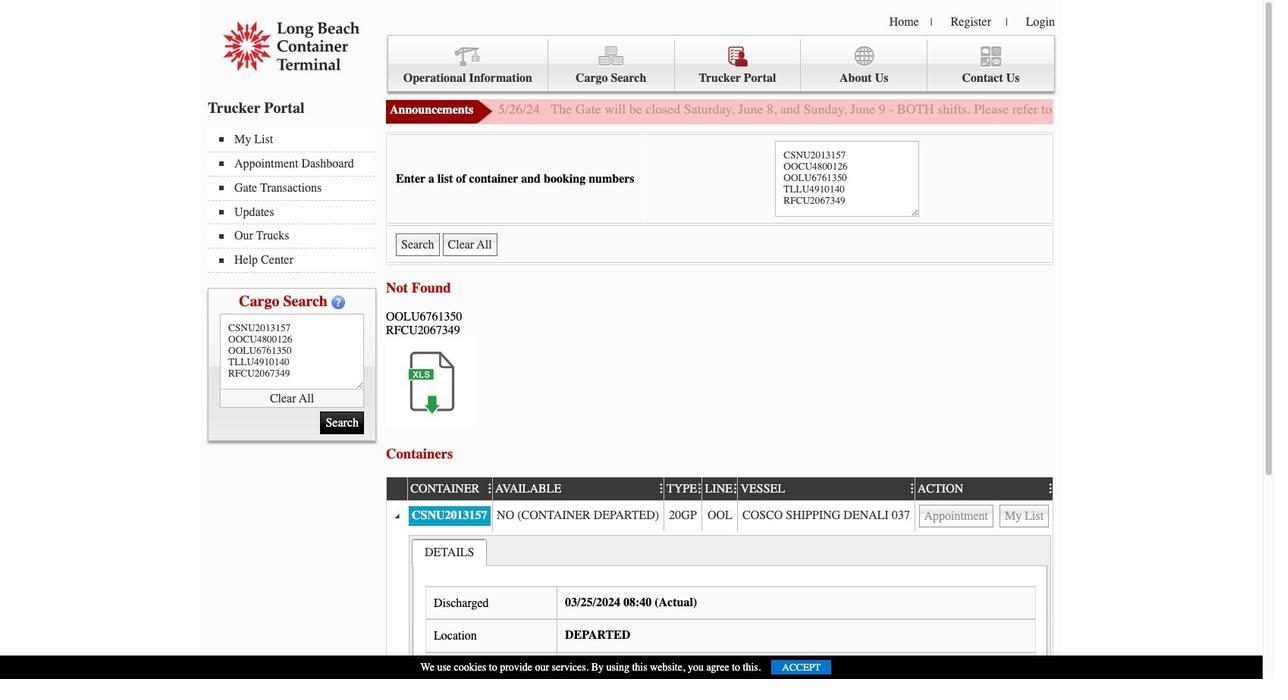 Task type: locate. For each thing, give the bounding box(es) containing it.
Enter container numbers and/ or booking numbers.  text field
[[220, 314, 364, 390]]

1 horizontal spatial menu bar
[[388, 35, 1055, 92]]

cell
[[387, 501, 407, 532], [407, 501, 492, 532], [492, 501, 664, 532], [664, 501, 702, 532], [702, 501, 738, 532], [738, 501, 915, 532], [915, 501, 1053, 532], [387, 532, 407, 680], [407, 532, 1053, 680]]

tab list inside row
[[412, 539, 487, 567]]

tab
[[412, 539, 487, 567]]

row
[[387, 476, 1060, 501], [387, 501, 1053, 532], [387, 532, 1053, 680]]

row group
[[387, 501, 1053, 680]]

tab inside row
[[412, 539, 487, 567]]

3 row from the top
[[387, 532, 1053, 680]]

None submit
[[396, 234, 440, 256], [321, 412, 364, 435], [396, 234, 440, 256], [321, 412, 364, 435]]

column header
[[387, 478, 407, 501]]

menu bar
[[388, 35, 1055, 92], [208, 128, 382, 273]]

container edit column settings image
[[484, 483, 492, 496]]

None button
[[443, 234, 498, 256], [919, 505, 994, 528], [1000, 505, 1049, 528], [443, 234, 498, 256], [919, 505, 994, 528], [1000, 505, 1049, 528]]

tree grid
[[387, 476, 1060, 680]]

type edit column settings image
[[694, 483, 702, 496]]

tab list
[[412, 539, 487, 567]]

1 vertical spatial menu bar
[[208, 128, 382, 273]]



Task type: describe. For each thing, give the bounding box(es) containing it.
vessel edit column settings image
[[907, 483, 915, 496]]

2 row from the top
[[387, 501, 1053, 532]]

0 vertical spatial menu bar
[[388, 35, 1055, 92]]

0 horizontal spatial menu bar
[[208, 128, 382, 273]]

available edit column settings image
[[656, 483, 664, 496]]

1 row from the top
[[387, 476, 1060, 501]]

column header inside row
[[387, 478, 407, 501]]

action edit column settings image
[[1045, 483, 1053, 496]]

Enter container numbers and/ or booking numbers. Press ESC to reset input box text field
[[776, 141, 920, 217]]

line edit column settings image
[[730, 483, 738, 496]]



Task type: vqa. For each thing, say whether or not it's contained in the screenshot.
2nd October from the right
no



